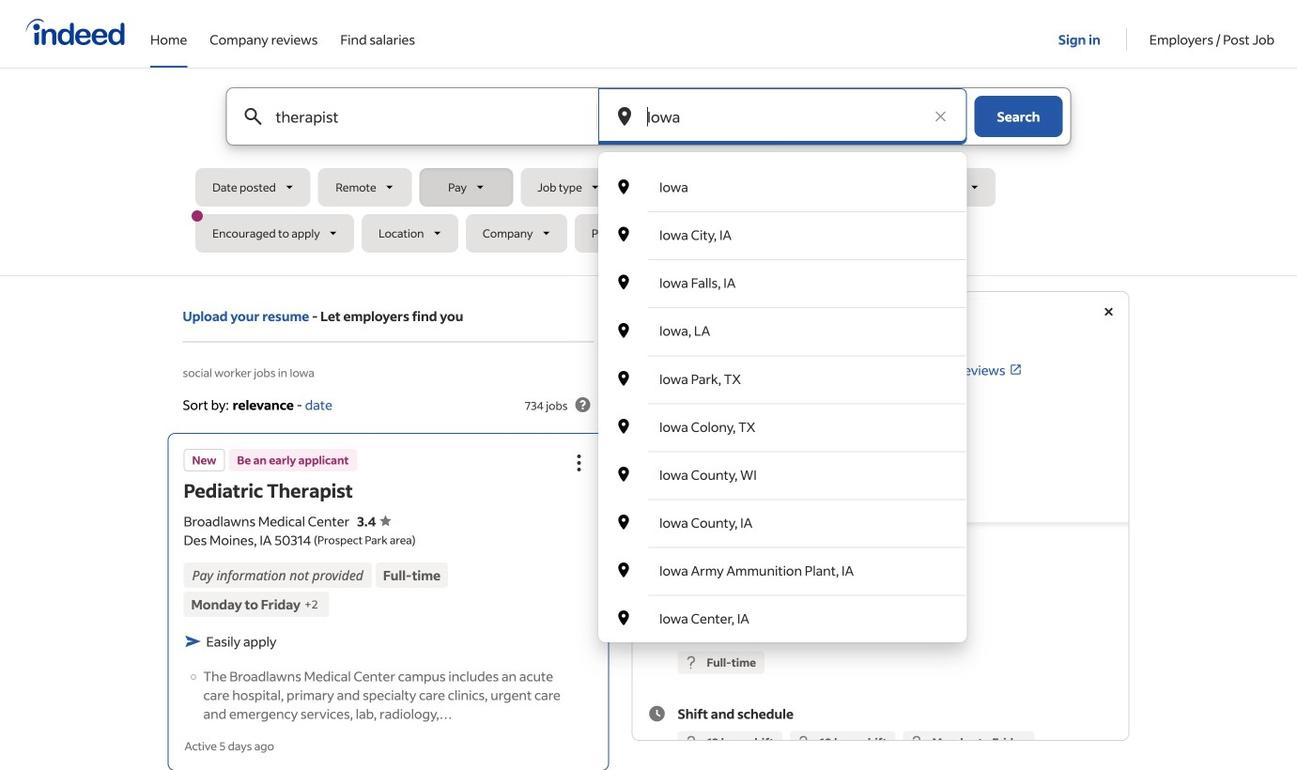 Task type: describe. For each thing, give the bounding box(es) containing it.
1 missing qualification image from the left
[[683, 734, 700, 751]]

Edit location text field
[[644, 88, 922, 145]]

0 horizontal spatial missing qualification image
[[683, 654, 700, 671]]

3.4 out of 5 stars. link to 121 reviews company ratings (opens in a new tab) image
[[1010, 363, 1023, 377]]

help icon image
[[572, 394, 594, 416]]

2 missing qualification image from the left
[[795, 734, 812, 751]]

3.4 out of five stars rating image
[[357, 513, 391, 530]]



Task type: vqa. For each thing, say whether or not it's contained in the screenshot.
'3.4 out of 5 stars. Link to 121 reviews company ratings (opens in a new tab)' icon
yes



Task type: locate. For each thing, give the bounding box(es) containing it.
missing qualification image
[[683, 654, 700, 671], [908, 734, 925, 751]]

None search field
[[192, 87, 1102, 642]]

1 vertical spatial missing qualification image
[[908, 734, 925, 751]]

close job details image
[[1098, 301, 1120, 323]]

clear location input image
[[932, 107, 950, 126]]

missing qualification image
[[683, 734, 700, 751], [795, 734, 812, 751]]

0 horizontal spatial missing qualification image
[[683, 734, 700, 751]]

job actions for pediatric therapist is collapsed image
[[568, 452, 591, 474]]

1 horizontal spatial missing qualification image
[[908, 734, 925, 751]]

0 vertical spatial missing qualification image
[[683, 654, 700, 671]]

search: Job title, keywords, or company text field
[[272, 88, 566, 145]]

1 horizontal spatial missing qualification image
[[795, 734, 812, 751]]

search suggestions list box
[[599, 163, 967, 642]]

job preferences (opens in a new window) image
[[900, 587, 911, 598]]



